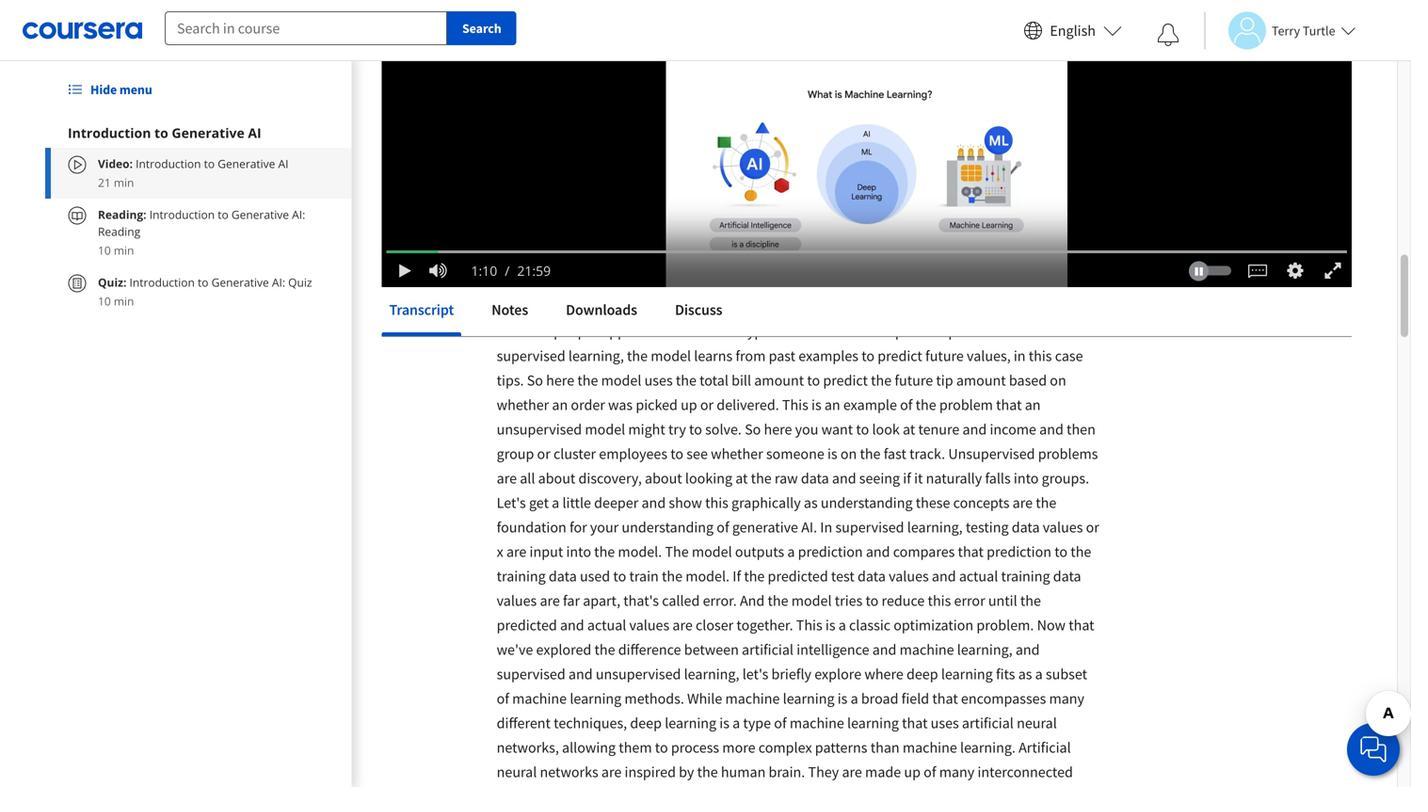 Task type: locate. For each thing, give the bounding box(es) containing it.
to inside the that an unsupervised model might try to solve.
[[689, 420, 702, 439]]

0 horizontal spatial between
[[684, 640, 739, 659]]

0 vertical spatial into
[[1014, 469, 1039, 488]]

error.
[[703, 591, 737, 610]]

fast
[[884, 444, 906, 463]]

0 vertical spatial the
[[886, 200, 910, 218]]

model inside in supervised learning, the model learns from past examples
[[651, 346, 691, 365]]

0 vertical spatial based
[[645, 322, 683, 341]]

deep down 'methods.' at left
[[630, 714, 662, 732]]

1 vertical spatial 10
[[98, 293, 111, 309]]

can up methods
[[643, 53, 665, 72]]

this up trains
[[1010, 77, 1033, 96]]

cluster
[[554, 444, 596, 463]]

this up optimization
[[928, 591, 951, 610]]

0 horizontal spatial delivered.
[[717, 395, 779, 414]]

problem inside this graph is an example of the problem
[[593, 273, 646, 292]]

are input into the model. the model outputs a prediction and compares that prediction
[[506, 542, 1055, 561]]

at inside "about looking at the raw data and seeing if it naturally falls into groups. let's get a little deeper and show this graphically as understanding these concepts are"
[[735, 469, 748, 488]]

try
[[844, 273, 862, 292], [668, 420, 686, 439]]

hide menu button
[[60, 72, 160, 106]]

allowing them to process more complex patterns than machine button
[[562, 738, 960, 757]]

generative up video: introduction to generative ai 21 min
[[172, 124, 244, 142]]

are inside artificial neural networks are inspired by the human brain.
[[601, 763, 622, 781]]

0 vertical spatial as
[[804, 493, 818, 512]]

1 horizontal spatial many
[[1049, 689, 1085, 708]]

2 vertical spatial up
[[904, 763, 921, 781]]

prediction up test at the right
[[798, 542, 863, 561]]

supervised inside in supervised learning, testing data values or x
[[835, 518, 904, 537]]

1 vertical spatial actual
[[587, 616, 626, 634]]

on down case
[[1050, 371, 1066, 390]]

1 vertical spatial you
[[795, 420, 818, 439]]

difference down classes
[[938, 200, 1001, 218]]

1 horizontal spatial in
[[994, 77, 1007, 96]]

the inside two of the most common classes of machine learning models
[[829, 175, 850, 194]]

0 vertical spatial might
[[804, 273, 841, 292]]

in for in this discipline, we have machine learning,
[[994, 77, 1007, 96]]

this inside this graph is an example of the problem
[[996, 249, 1022, 267]]

0 horizontal spatial as
[[804, 493, 818, 512]]

from inside from new or never before seen data
[[904, 126, 934, 145]]

fits
[[996, 665, 1015, 683]]

or left system
[[913, 102, 926, 120]]

0 horizontal spatial understanding
[[622, 518, 714, 537]]

1 horizontal spatial into
[[1014, 469, 1039, 488]]

different
[[497, 322, 551, 341], [497, 714, 551, 732]]

from up ability
[[497, 126, 527, 145]]

together.
[[737, 616, 793, 634]]

1 vertical spatial in
[[1042, 322, 1054, 341]]

artificial up learning.
[[962, 714, 1014, 732]]

at right 'looking' at the bottom of page
[[735, 469, 748, 488]]

learning, inside in supervised learning, the model learns from past examples
[[569, 346, 624, 365]]

1 horizontal spatial bill
[[875, 297, 895, 316]]

let's left briefly
[[742, 665, 768, 683]]

understanding down 'let's get a little deeper and show this graphically' button on the bottom
[[622, 518, 714, 537]]

solve. for supervised
[[881, 273, 917, 292]]

data
[[497, 151, 525, 169], [877, 224, 906, 243], [922, 224, 950, 243], [771, 249, 799, 267], [815, 249, 843, 267], [805, 297, 833, 316], [801, 469, 829, 488], [1012, 518, 1040, 537], [549, 567, 577, 586], [858, 567, 886, 586], [1053, 567, 1081, 586]]

1 horizontal spatial as
[[1018, 665, 1032, 683]]

0 vertical spatial let's
[[1004, 273, 1031, 292]]

common
[[888, 175, 944, 194]]

try for supervised
[[844, 273, 862, 292]]

to inside to predict the future tip amount based on whether an order was
[[807, 371, 820, 390]]

model inside it is a program or system that trains a model from input data.
[[1054, 102, 1095, 120]]

intelligence up explore
[[797, 640, 869, 659]]

show notifications image
[[1157, 24, 1180, 46]]

0 horizontal spatial ai
[[248, 124, 261, 142]]

might up employees
[[628, 420, 665, 439]]

1 horizontal spatial solve.
[[881, 273, 917, 292]]

discuss
[[675, 300, 722, 319]]

in inside in supervised learning, the model learns from past examples
[[1042, 322, 1054, 341]]

0 horizontal spatial act
[[811, 53, 831, 72]]

1 horizontal spatial between
[[1004, 200, 1058, 218]]

this is a classic optimization problem.
[[796, 616, 1037, 634]]

0 horizontal spatial might
[[628, 420, 665, 439]]

here right tips.
[[546, 371, 574, 390]]

0 vertical spatial ai.
[[801, 102, 817, 120]]

0 vertical spatial artificial
[[742, 640, 794, 659]]

that
[[601, 126, 630, 145]]

with inside the labeled data is data that comes with a tag like a name, a type,
[[1025, 224, 1053, 243]]

they are made up of many interconnected button
[[497, 763, 1073, 787]]

training down x
[[497, 567, 546, 586]]

tenure
[[918, 420, 960, 439]]

0 horizontal spatial the
[[665, 542, 689, 561]]

this inside to predict future values, in this case tips.
[[1029, 346, 1052, 365]]

1 vertical spatial bill
[[732, 371, 751, 390]]

0 horizontal spatial we
[[497, 102, 515, 120]]

in down much
[[1042, 322, 1054, 341]]

0 vertical spatial up
[[940, 322, 957, 341]]

learn
[[555, 175, 587, 194]]

or down groups.
[[1086, 518, 1099, 537]]

notes button
[[484, 287, 536, 332]]

1 vertical spatial so
[[745, 420, 761, 439]]

into right falls
[[1014, 469, 1039, 488]]

related lecture content tabs tab list
[[382, 287, 1352, 336]]

different down notes
[[497, 322, 551, 341]]

so down to predict the future tip amount based on whether an order was
[[745, 420, 761, 439]]

21:59
[[517, 262, 551, 280]]

like
[[911, 77, 934, 96], [497, 249, 519, 267]]

hide
[[90, 81, 117, 98]]

1 training from the left
[[497, 567, 546, 586]]

or inside it is a program or system that trains a model from input data.
[[913, 102, 926, 120]]

on inside and how much different people tipped based on order type
[[686, 322, 702, 341]]

ai inside essentially, ai has to do with the theory and methods
[[1005, 53, 1017, 72]]

that inside it is a program or system that trains a model from input data.
[[976, 102, 1002, 120]]

1 prediction from the left
[[798, 542, 863, 561]]

on
[[686, 322, 702, 341], [1050, 371, 1066, 390], [840, 444, 857, 463]]

no
[[950, 249, 966, 267]]

1 horizontal spatial predict
[[878, 346, 922, 365]]

1 horizontal spatial neural
[[1017, 714, 1057, 732]]

learns
[[694, 346, 733, 365]]

and how much different people tipped based on order type button
[[497, 297, 1044, 341]]

0 horizontal spatial intelligence
[[797, 640, 869, 659]]

0 vertical spatial many
[[1049, 689, 1085, 708]]

solve. left for at the right
[[881, 273, 917, 292]]

an down tag
[[1078, 249, 1094, 267]]

are down falls into groups. button
[[1013, 493, 1033, 512]]

0 horizontal spatial problem
[[593, 273, 646, 292]]

problem down tip
[[939, 395, 993, 414]]

many inside they are made up of many interconnected
[[939, 763, 975, 781]]

used
[[691, 151, 722, 169], [580, 567, 610, 586]]

might inside the that an unsupervised model might try to solve.
[[628, 420, 665, 439]]

based down in
[[1009, 371, 1047, 390]]

trains
[[1005, 102, 1041, 120]]

and down programming.
[[712, 200, 737, 218]]

0 horizontal spatial have
[[518, 102, 548, 120]]

with up 'graph' at the top of page
[[1025, 224, 1053, 243]]

one
[[664, 151, 688, 169]]

discipline,
[[1036, 77, 1100, 96]]

input inside it is a program or system that trains a model from input data.
[[530, 126, 563, 145]]

we up ability
[[497, 102, 515, 120]]

0 vertical spatial different
[[497, 322, 551, 341]]

1 vertical spatial example
[[843, 395, 897, 414]]

full screen image
[[1321, 261, 1345, 280]]

0 horizontal spatial prediction
[[798, 542, 863, 561]]

chat with us image
[[1358, 734, 1389, 764]]

type down historical
[[742, 322, 770, 341]]

neural up artificial
[[1017, 714, 1057, 732]]

play image
[[396, 263, 415, 278]]

have right the you
[[710, 297, 741, 316]]

restaurant.
[[613, 297, 681, 316]]

1 horizontal spatial it
[[914, 469, 923, 488]]

0 vertical spatial ai:
[[292, 207, 305, 222]]

the
[[886, 200, 910, 218], [665, 542, 689, 561]]

1 horizontal spatial might
[[804, 273, 841, 292]]

0 horizontal spatial you
[[795, 420, 818, 439]]

10 down quiz:
[[98, 293, 111, 309]]

between artificial intelligence and machine learning, button
[[684, 640, 1016, 659]]

0 horizontal spatial based
[[645, 322, 683, 341]]

2 horizontal spatial in
[[1042, 322, 1054, 341]]

1 horizontal spatial let's
[[1004, 273, 1031, 292]]

machine down optimization
[[900, 640, 954, 659]]

1 vertical spatial was
[[608, 395, 633, 414]]

0 vertical spatial can
[[643, 53, 665, 72]]

predict down examples
[[823, 371, 868, 390]]

generative down introduction to generative ai dropdown button
[[218, 156, 275, 171]]

generative inside introduction to generative ai: reading
[[231, 207, 289, 222]]

prediction
[[798, 542, 863, 561], [987, 542, 1052, 561]]

to up picked up or delivered. this is an example of the problem
[[807, 371, 820, 390]]

0 horizontal spatial neural
[[497, 763, 537, 781]]

and the model tries to reduce this error button
[[740, 591, 988, 610]]

this
[[1010, 77, 1033, 96], [1029, 346, 1052, 365], [705, 493, 728, 512], [928, 591, 951, 610]]

1 horizontal spatial try
[[844, 273, 862, 292]]

comes down key
[[875, 249, 916, 267]]

introduction to generative ai
[[68, 124, 261, 142]]

unsupervised inside and supervised and unsupervised learning,
[[596, 665, 681, 683]]

of inside for example, let's say you are the owner of a restaurant.
[[586, 297, 599, 316]]

order up learns
[[705, 322, 739, 341]]

0 horizontal spatial example
[[497, 273, 550, 292]]

try down picked up or delivered. button
[[668, 420, 686, 439]]

tries
[[835, 591, 863, 610]]

about
[[538, 469, 576, 488], [645, 469, 682, 488]]

amount down values,
[[956, 371, 1006, 390]]

are right x
[[506, 542, 527, 561]]

0 vertical spatial act
[[811, 53, 831, 72]]

the inside for example, let's say you are the owner of a restaurant.
[[520, 297, 541, 316]]

solve. inside the that an unsupervised model might try to solve.
[[705, 420, 742, 439]]

values for test
[[889, 567, 929, 586]]

1 vertical spatial min
[[114, 242, 134, 258]]

2 10 from the top
[[98, 293, 111, 309]]

these
[[916, 493, 950, 512]]

picked up or delivered. button
[[636, 395, 782, 414]]

in
[[994, 77, 1007, 96], [1042, 322, 1054, 341], [820, 518, 832, 537]]

understanding inside "about looking at the raw data and seeing if it naturally falls into groups. let's get a little deeper and show this graphically as understanding these concepts are"
[[821, 493, 913, 512]]

in supervised learning, the model learns from past examples button
[[497, 322, 1054, 365]]

let's
[[497, 493, 526, 512]]

0 vertical spatial here
[[546, 371, 574, 390]]

neural inside artificial neural networks are inspired by the human brain.
[[497, 763, 537, 781]]

that a supervised model might try to solve. button
[[649, 273, 920, 292]]

3 min from the top
[[114, 293, 134, 309]]

many down the subset
[[1049, 689, 1085, 708]]

which down search button
[[497, 53, 534, 72]]

0 horizontal spatial it
[[856, 322, 865, 341]]

0 vertical spatial bill
[[875, 297, 895, 316]]

a inside "about looking at the raw data and seeing if it naturally falls into groups. let's get a little deeper and show this graphically as understanding these concepts are"
[[552, 493, 559, 512]]

example inside this graph is an example of the problem
[[497, 273, 550, 292]]

based down restaurant.
[[645, 322, 683, 341]]

in up the model outputs a prediction and compares that prediction button
[[820, 518, 832, 537]]

data inside "about looking at the raw data and seeing if it naturally falls into groups. let's get a little deeper and show this graphically as understanding these concepts are"
[[801, 469, 829, 488]]

up inside they are made up of many interconnected
[[904, 763, 921, 781]]

and up the if the predicted test data values and actual training data button
[[866, 542, 890, 561]]

solve. down picked up or delivered. button
[[705, 420, 742, 439]]

this inside the in this discipline, we have machine learning,
[[1010, 77, 1033, 96]]

2 vertical spatial min
[[114, 293, 134, 309]]

labeled data is data that comes with a tag like a name, a type,
[[497, 224, 1087, 267]]

unsupervised down explicit
[[624, 200, 709, 218]]

encompasses many different techniques,
[[497, 689, 1085, 732]]

unlabeled data is data that comes with no tag. button
[[703, 249, 996, 267]]

unlabeled
[[703, 249, 768, 267]]

difference inside now that we've explored the difference
[[618, 640, 681, 659]]

0 vertical spatial future
[[925, 346, 964, 365]]

allowing them to process more complex patterns than machine learning.
[[562, 738, 1019, 757]]

1 horizontal spatial act
[[889, 77, 908, 96]]

min inside video: introduction to generative ai 21 min
[[114, 175, 134, 190]]

amount
[[898, 297, 948, 316], [754, 371, 804, 390], [956, 371, 1006, 390]]

you right the say
[[1057, 273, 1081, 292]]

they
[[808, 763, 839, 781]]

ai up video: introduction to generative ai 21 min
[[248, 124, 261, 142]]

generative inside dropdown button
[[172, 124, 244, 142]]

in this discipline, we have machine learning,
[[497, 77, 1100, 120]]

model inside if the predicted test data values and actual training data values are far apart, that's called error. and the model tries to reduce this error
[[791, 591, 832, 610]]

learning, down these
[[907, 518, 963, 537]]

0 horizontal spatial can
[[643, 53, 665, 72]]

and down example,
[[951, 297, 975, 316]]

are inside they are made up of many interconnected
[[842, 763, 862, 781]]

understanding
[[821, 493, 913, 512], [622, 518, 714, 537]]

1 vertical spatial artificial
[[962, 714, 1014, 732]]

someone
[[766, 444, 824, 463]]

predicted for test
[[768, 567, 828, 586]]

to up "values are far apart, that's called error." button
[[613, 567, 626, 586]]

0 horizontal spatial like
[[497, 249, 519, 267]]

1 vertical spatial understanding
[[622, 518, 714, 537]]

owner
[[544, 297, 583, 316]]

1 vertical spatial delivered.
[[717, 395, 779, 414]]

falls into groups. button
[[985, 469, 1089, 488]]

so for so here you want to look at tenure and income
[[745, 420, 761, 439]]

with inside the that deals with the creation of intelligence agents, which
[[838, 28, 866, 47]]

predicted down are input into the model. the model outputs a prediction and compares that prediction
[[768, 567, 828, 586]]

1 min from the top
[[114, 175, 134, 190]]

0 vertical spatial predict
[[878, 346, 922, 365]]

so right tips.
[[527, 371, 543, 390]]

2 training from the left
[[1001, 567, 1050, 586]]

from down data.
[[571, 151, 601, 169]]

neural down the networks,
[[497, 763, 537, 781]]

learn,
[[745, 53, 781, 72]]

new
[[937, 126, 963, 145]]

mute image
[[426, 261, 450, 280]]

act up program
[[889, 77, 908, 96]]

to inside quiz: introduction to generative ai: quiz 10 min
[[198, 274, 209, 290]]

are down allowing at the bottom of the page
[[601, 763, 622, 781]]

so here you want to look at tenure and income
[[745, 420, 1039, 439]]

might for unsupervised
[[628, 420, 665, 439]]

that inside the that an unsupervised model might try to solve.
[[996, 395, 1022, 414]]

generative
[[172, 124, 244, 142], [218, 156, 275, 171], [231, 207, 289, 222], [211, 274, 269, 290]]

0 horizontal spatial whether
[[497, 395, 549, 414]]

1 horizontal spatial ai:
[[292, 207, 305, 222]]

ai: left quiz
[[272, 274, 285, 290]]

0 vertical spatial ai
[[1005, 53, 1017, 72]]

than
[[871, 738, 900, 757]]

data inside in supervised learning, testing data values or x
[[1012, 518, 1040, 537]]

about inside unsupervised problems are all about discovery,
[[538, 469, 576, 488]]

predicted inside the until the predicted and actual values are closer together.
[[497, 616, 557, 634]]

machine inside fits as a subset of machine learning methods.
[[512, 689, 567, 708]]

values for testing
[[1043, 518, 1083, 537]]

0 vertical spatial actual
[[959, 567, 998, 586]]

inspired
[[625, 763, 676, 781]]

0 horizontal spatial in
[[820, 518, 832, 537]]

values down groups.
[[1043, 518, 1083, 537]]

to right the them at the bottom
[[655, 738, 668, 757]]

the inside "about looking at the raw data and seeing if it naturally falls into groups. let's get a little deeper and show this graphically as understanding these concepts are"
[[751, 469, 772, 488]]

deep learning is a type of machine learning button
[[630, 714, 902, 732]]

2 about from the left
[[645, 469, 682, 488]]

learning, down methods
[[609, 102, 664, 120]]

have inside the in this discipline, we have machine learning,
[[518, 102, 548, 120]]

train down that trained model can make useful predictions button
[[741, 151, 770, 169]]

1 horizontal spatial prediction
[[987, 542, 1052, 561]]

2 different from the top
[[497, 714, 551, 732]]

here for the
[[546, 371, 574, 390]]

1 input from the top
[[530, 126, 563, 145]]

unsupervised up group
[[497, 420, 582, 439]]

quiz:
[[98, 274, 126, 290]]

is that, with supervised models, we have labels. button
[[524, 224, 824, 243]]

1 horizontal spatial order
[[705, 322, 739, 341]]

into down for
[[566, 542, 591, 561]]

or a number. button
[[620, 249, 703, 267]]

it is a program or system that trains a model from input data.
[[497, 102, 1095, 145]]

the inside in supervised learning, the model learns from past examples
[[627, 346, 648, 365]]

and whether it was picked up or delivered.
[[773, 322, 1042, 341]]

1 vertical spatial ai.
[[801, 518, 817, 537]]

0 vertical spatial predicted
[[768, 567, 828, 586]]

complex
[[759, 738, 812, 757]]

1 horizontal spatial based
[[1009, 371, 1047, 390]]

actual inside if the predicted test data values and actual training data values are far apart, that's called error. and the model tries to reduce this error
[[959, 567, 998, 586]]

many down learning.
[[939, 763, 975, 781]]

0 vertical spatial input
[[530, 126, 563, 145]]

graph
[[1025, 249, 1062, 267]]

2 vertical spatial ai
[[278, 156, 289, 171]]

generative inside quiz: introduction to generative ai: quiz 10 min
[[211, 274, 269, 290]]

based inside to predict the future tip amount based on whether an order was
[[1009, 371, 1047, 390]]

deep up field
[[907, 665, 938, 683]]

and up unsupervised on the bottom
[[963, 420, 987, 439]]

1 different from the top
[[497, 322, 551, 341]]

difference up 'methods.' at left
[[618, 640, 681, 659]]

about right all
[[538, 469, 576, 488]]

learning inside two of the most common classes of machine learning models
[[497, 200, 548, 218]]

0 vertical spatial was
[[868, 322, 892, 341]]

a inside for example, let's say you are the owner of a restaurant.
[[602, 297, 610, 316]]

make
[[750, 126, 785, 145]]

21 minutes 59 seconds element
[[517, 262, 551, 280]]

with inside essentially, ai has to do with the theory and methods
[[497, 77, 525, 96]]

data inside from new or never before seen data
[[497, 151, 525, 169]]

many inside encompasses many different techniques,
[[1049, 689, 1085, 708]]

2 vertical spatial have
[[710, 297, 741, 316]]

with right the deals
[[838, 28, 866, 47]]

with
[[838, 28, 866, 47], [497, 77, 525, 96], [569, 224, 597, 243], [1025, 224, 1053, 243], [919, 249, 947, 267]]

order inside and how much different people tipped based on order type
[[705, 322, 739, 341]]

model inside the that an unsupervised model might try to solve.
[[585, 420, 625, 439]]

you inside for example, let's say you are the owner of a restaurant.
[[1057, 273, 1081, 292]]

are down without
[[601, 200, 621, 218]]

deep
[[907, 665, 938, 683], [630, 714, 662, 732]]

min right 21
[[114, 175, 134, 190]]

networks,
[[497, 738, 559, 757]]

0 vertical spatial intelligence
[[963, 28, 1036, 47]]

let's up much
[[1004, 273, 1031, 292]]

are inside if the predicted test data values and actual training data values are far apart, that's called error. and the model tries to reduce this error
[[540, 591, 560, 610]]

learning
[[900, 151, 952, 169], [497, 200, 548, 218], [941, 665, 993, 683], [570, 689, 622, 708], [783, 689, 835, 708], [665, 714, 717, 732], [847, 714, 899, 732]]

uses inside that uses artificial neural networks,
[[931, 714, 959, 732]]

1 about from the left
[[538, 469, 576, 488]]

or inside in supervised learning, testing data values or x
[[1086, 518, 1099, 537]]

0 vertical spatial picked
[[895, 322, 937, 341]]

1 horizontal spatial you
[[1057, 273, 1081, 292]]

future inside to predict future values, in this case tips.
[[925, 346, 964, 365]]

and down far
[[560, 616, 584, 634]]

picked down so here the model uses the total bill amount
[[636, 395, 678, 414]]

introduction
[[68, 124, 151, 142], [136, 156, 201, 171], [149, 207, 215, 222], [129, 274, 195, 290]]

introduction right quiz:
[[129, 274, 195, 290]]

and inside and then group or cluster employees
[[1039, 420, 1064, 439]]

predicted
[[768, 567, 828, 586], [497, 616, 557, 634]]

1 horizontal spatial used
[[691, 151, 722, 169]]

generative left quiz
[[211, 274, 269, 290]]

0 vertical spatial solve.
[[881, 273, 917, 292]]

that inside that uses artificial neural networks,
[[902, 714, 928, 732]]

useful
[[788, 126, 826, 145]]

whether
[[800, 322, 853, 341], [497, 395, 549, 414], [711, 444, 763, 463]]

problems
[[1038, 444, 1098, 463]]

that inside now that we've explored the difference
[[1069, 616, 1094, 634]]

looking
[[685, 469, 732, 488]]

in for in supervised learning, the model learns from past examples
[[1042, 322, 1054, 341]]

artificial neural networks are inspired by the human brain. button
[[497, 738, 1071, 781]]

understanding down seeing
[[821, 493, 913, 512]]

/
[[505, 262, 510, 280]]

downloads button
[[558, 287, 645, 332]]

intelligence inside the that deals with the creation of intelligence agents, which
[[963, 28, 1036, 47]]

on inside to predict the future tip amount based on whether an order was
[[1050, 371, 1066, 390]]

predict down and whether it was picked up or delivered.
[[878, 346, 922, 365]]

interconnected
[[978, 763, 1073, 781]]

that trained model can make useful predictions button
[[601, 126, 904, 145]]

min down reading
[[114, 242, 134, 258]]

1 vertical spatial as
[[1018, 665, 1032, 683]]

an inside the that an unsupervised model might try to solve.
[[1025, 395, 1041, 414]]

about up 'let's get a little deeper and show this graphically' button on the bottom
[[645, 469, 682, 488]]

0 horizontal spatial try
[[668, 420, 686, 439]]

1 vertical spatial order
[[571, 395, 605, 414]]

type,
[[586, 249, 617, 267]]

0 vertical spatial on
[[686, 322, 702, 341]]

1 horizontal spatial about
[[645, 469, 682, 488]]

are down /
[[497, 297, 517, 316]]

0 horizontal spatial order
[[571, 395, 605, 414]]

artificial down together.
[[742, 640, 794, 659]]

testing
[[966, 518, 1009, 537]]

to right examples
[[862, 346, 875, 365]]

are left all
[[497, 469, 517, 488]]

actual down 'apart,' on the left of the page
[[587, 616, 626, 634]]

ability
[[497, 175, 536, 194]]

comes inside the labeled data is data that comes with a tag like a name, a type,
[[981, 224, 1022, 243]]

predicted for and
[[497, 616, 557, 634]]

labeled data is data that comes with a tag like a name, a type, button
[[497, 224, 1087, 267]]

or right the new
[[966, 126, 980, 145]]



Task type: vqa. For each thing, say whether or not it's contained in the screenshot.
leftmost degree
no



Task type: describe. For each thing, give the bounding box(es) containing it.
artificial inside that uses artificial neural networks,
[[962, 714, 1014, 732]]

so for so here the model uses the total bill amount
[[527, 371, 543, 390]]

to down groups.
[[1055, 542, 1068, 561]]

is that, with supervised models, we have labels.
[[524, 224, 824, 243]]

models.
[[833, 200, 883, 218]]

closer
[[696, 616, 734, 634]]

theory
[[551, 77, 593, 96]]

to inside if the predicted test data values and actual training data values are far apart, that's called error. and the model tries to reduce this error
[[866, 591, 879, 610]]

the foundation for your understanding of generative ai.
[[497, 493, 1057, 537]]

say
[[1034, 273, 1054, 292]]

are inside "about looking at the raw data and seeing if it naturally falls into groups. let's get a little deeper and show this graphically as understanding these concepts are"
[[1013, 493, 1033, 512]]

different inside and how much different people tipped based on order type
[[497, 322, 551, 341]]

data.
[[566, 126, 598, 145]]

let's briefly explore where deep learning
[[742, 665, 996, 683]]

terry
[[1272, 22, 1300, 39]]

to down reason, at the top
[[682, 77, 695, 96]]

about inside "about looking at the raw data and seeing if it naturally falls into groups. let's get a little deeper and show this graphically as understanding these concepts are"
[[645, 469, 682, 488]]

values for and
[[629, 616, 669, 634]]

english
[[1050, 21, 1096, 40]]

the inside the key difference between the two
[[886, 200, 910, 218]]

to inside the ability to learn without explicit programming.
[[539, 175, 552, 194]]

and up where
[[872, 640, 897, 659]]

are up theory
[[537, 53, 558, 72]]

with up for at the right
[[919, 249, 947, 267]]

difference inside the key difference between the two
[[938, 200, 1001, 218]]

and down "explored"
[[569, 665, 593, 683]]

whether inside to predict the future tip amount based on whether an order was
[[497, 395, 549, 414]]

0 horizontal spatial let's
[[742, 665, 768, 683]]

is inside this graph is an example of the problem
[[1065, 249, 1075, 267]]

to inside dropdown button
[[154, 124, 168, 142]]

never
[[983, 126, 1018, 145]]

into inside "about looking at the raw data and seeing if it naturally falls into groups. let's get a little deeper and show this graphically as understanding these concepts are"
[[1014, 469, 1039, 488]]

transcript button
[[382, 287, 461, 332]]

more
[[722, 738, 756, 757]]

1 horizontal spatial have
[[710, 297, 741, 316]]

to left see
[[671, 444, 684, 463]]

1 horizontal spatial picked
[[895, 322, 937, 341]]

and left seeing
[[832, 469, 856, 488]]

explore
[[815, 665, 862, 683]]

seen
[[1065, 126, 1095, 145]]

name,
[[533, 249, 572, 267]]

of inside they are made up of many interconnected
[[924, 763, 936, 781]]

from inside it is a program or system that trains a model from input data.
[[497, 126, 527, 145]]

the inside the until the predicted and actual values are closer together.
[[1020, 591, 1041, 610]]

are inside for example, let's say you are the owner of a restaurant.
[[497, 297, 517, 316]]

trained
[[633, 126, 678, 145]]

people
[[554, 322, 597, 341]]

1 horizontal spatial amount
[[898, 297, 948, 316]]

concepts
[[953, 493, 1010, 512]]

0 vertical spatial like
[[911, 77, 934, 96]]

1 vertical spatial intelligence
[[797, 640, 869, 659]]

that an unsupervised model might try to solve.
[[497, 395, 1041, 439]]

it inside "about looking at the raw data and seeing if it naturally falls into groups. let's get a little deeper and show this graphically as understanding these concepts are"
[[914, 469, 923, 488]]

field
[[902, 689, 929, 708]]

is inside it is a program or system that trains a model from input data.
[[832, 102, 842, 120]]

predictions
[[829, 126, 901, 145]]

predict for the
[[823, 371, 868, 390]]

picked up or delivered. this is an example of the problem
[[636, 395, 996, 414]]

neural inside that uses artificial neural networks,
[[1017, 714, 1057, 732]]

machine down while machine learning is a broad field that
[[790, 714, 844, 732]]

0 horizontal spatial amount
[[754, 371, 804, 390]]

2 min from the top
[[114, 242, 134, 258]]

agents,
[[1039, 28, 1084, 47]]

tag.
[[969, 249, 993, 267]]

of inside the that deals with the creation of intelligence agents, which
[[947, 28, 960, 47]]

the ability to learn without explicit programming. button
[[497, 151, 1099, 194]]

to down unlabeled data is data that comes with no tag. "button"
[[865, 273, 878, 292]]

an up 'want'
[[825, 395, 840, 414]]

drawn from the same one used to train the model. machine learning gives the computer
[[528, 151, 1078, 169]]

might for supervised
[[804, 273, 841, 292]]

0 horizontal spatial picked
[[636, 395, 678, 414]]

this for graph
[[996, 249, 1022, 267]]

compares
[[893, 542, 955, 561]]

from inside in supervised learning, the model learns from past examples
[[736, 346, 766, 365]]

values,
[[967, 346, 1011, 365]]

broad
[[861, 689, 899, 708]]

1 horizontal spatial problem
[[939, 395, 993, 414]]

or right type,
[[620, 249, 634, 267]]

much
[[1008, 297, 1044, 316]]

that inside the labeled data is data that comes with a tag like a name, a type,
[[953, 224, 978, 243]]

deeper
[[594, 493, 639, 512]]

2 prediction from the left
[[987, 542, 1052, 561]]

explicit
[[643, 175, 688, 194]]

the inside now that we've explored the difference
[[594, 640, 615, 659]]

1 vertical spatial which
[[667, 102, 705, 120]]

type inside and how much different people tipped based on order type
[[742, 322, 770, 341]]

predict for future
[[878, 346, 922, 365]]

1 vertical spatial act
[[889, 77, 908, 96]]

for example, let's say you are the owner of a restaurant.
[[497, 273, 1081, 316]]

they are made up of many interconnected
[[497, 763, 1073, 787]]

machine up deep learning is a type of machine learning button in the bottom of the page
[[725, 689, 780, 708]]

2 vertical spatial whether
[[711, 444, 763, 463]]

problem.
[[977, 616, 1034, 634]]

a inside fits as a subset of machine learning methods.
[[1035, 665, 1043, 683]]

0 vertical spatial whether
[[800, 322, 853, 341]]

and down problem.
[[1016, 640, 1040, 659]]

0 vertical spatial used
[[691, 151, 722, 169]]

and down the deals
[[784, 53, 808, 72]]

unsupervised problems are all about discovery,
[[497, 444, 1098, 488]]

to inside essentially, ai has to do with the theory and methods
[[1045, 53, 1058, 72]]

and inside the until the predicted and actual values are closer together.
[[560, 616, 584, 634]]

two of the most common classes of machine learning models button
[[497, 175, 1065, 218]]

computer
[[1014, 151, 1075, 169]]

that inside the that deals with the creation of intelligence agents, which
[[773, 28, 798, 47]]

of inside fits as a subset of machine learning methods.
[[497, 689, 509, 708]]

tipped
[[600, 322, 642, 341]]

the inside the key difference between the two
[[1061, 200, 1082, 218]]

based for tipped
[[645, 322, 683, 341]]

transcript
[[389, 300, 454, 319]]

learning, inside and supervised and unsupervised learning,
[[684, 665, 739, 683]]

1 horizontal spatial deep
[[907, 665, 938, 683]]

on for tipped
[[686, 322, 702, 341]]

to left look
[[856, 420, 869, 439]]

the inside essentially, ai has to do with the theory and methods
[[528, 77, 548, 96]]

introduction inside dropdown button
[[68, 124, 151, 142]]

total
[[700, 371, 729, 390]]

or down total
[[700, 395, 714, 414]]

was inside to predict the future tip amount based on whether an order was
[[608, 395, 633, 414]]

1 minutes 10 seconds element
[[471, 262, 497, 280]]

ai. inside the foundation for your understanding of generative ai.
[[801, 518, 817, 537]]

the ability to learn without explicit programming.
[[497, 151, 1099, 194]]

key
[[913, 200, 935, 218]]

the inside the that deals with the creation of intelligence agents, which
[[869, 28, 889, 47]]

this inside "about looking at the raw data and seeing if it naturally falls into groups. let's get a little deeper and show this graphically as understanding these concepts are"
[[705, 493, 728, 512]]

unsupervised inside the that an unsupervised model might try to solve.
[[497, 420, 582, 439]]

in for in supervised learning, testing data values or x
[[820, 518, 832, 537]]

which inside the that deals with the creation of intelligence agents, which
[[497, 53, 534, 72]]

or up values,
[[960, 322, 973, 341]]

with down models
[[569, 224, 597, 243]]

them
[[619, 738, 652, 757]]

the inside the foundation for your understanding of generative ai.
[[1036, 493, 1057, 512]]

you
[[684, 297, 707, 316]]

ai: inside introduction to generative ai: reading
[[292, 207, 305, 222]]

if the predicted test data values and actual training data values are far apart, that's called error. and the model tries to reduce this error
[[497, 567, 1081, 610]]

classic
[[849, 616, 891, 634]]

downloads
[[566, 300, 637, 319]]

the inside artificial neural networks are inspired by the human brain.
[[697, 763, 718, 781]]

supervised inside and supervised and unsupervised learning,
[[497, 665, 566, 683]]

2 input from the top
[[530, 542, 563, 561]]

min inside quiz: introduction to generative ai: quiz 10 min
[[114, 293, 134, 309]]

to build machines that think and act like humans.
[[682, 77, 994, 96]]

1 vertical spatial we
[[725, 224, 744, 243]]

are systems that can reason, and learn, and act autonomously. button
[[537, 53, 931, 72]]

Search in course text field
[[165, 11, 447, 45]]

the key difference between the two button
[[497, 200, 1082, 243]]

learning inside fits as a subset of machine learning methods.
[[570, 689, 622, 708]]

drawn from the same one used to train the model. button
[[528, 151, 844, 169]]

here for you
[[764, 420, 792, 439]]

on for amount
[[1050, 371, 1066, 390]]

training inside if the predicted test data values and actual training data values are far apart, that's called error. and the model tries to reduce this error
[[1001, 567, 1050, 586]]

0 vertical spatial unsupervised
[[624, 200, 709, 218]]

do
[[1061, 53, 1078, 72]]

far
[[563, 591, 580, 610]]

reading:
[[98, 207, 149, 222]]

discovery,
[[579, 469, 642, 488]]

an inside to predict the future tip amount based on whether an order was
[[552, 395, 568, 414]]

to inside introduction to generative ai: reading
[[218, 207, 229, 222]]

0 horizontal spatial deep
[[630, 714, 662, 732]]

ai inside dropdown button
[[248, 124, 261, 142]]

and inside if the predicted test data values and actual training data values are far apart, that's called error. and the model tries to reduce this error
[[932, 567, 956, 586]]

different inside encompasses many different techniques,
[[497, 714, 551, 732]]

machine inside the in this discipline, we have machine learning,
[[551, 102, 606, 120]]

10 min
[[98, 242, 134, 258]]

1 vertical spatial type
[[743, 714, 771, 732]]

by
[[679, 763, 694, 781]]

machine
[[844, 151, 897, 169]]

naturally
[[926, 469, 982, 488]]

1 10 from the top
[[98, 242, 111, 258]]

this inside if the predicted test data values and actual training data values are far apart, that's called error. and the model tries to reduce this error
[[928, 591, 951, 610]]

introduction inside introduction to generative ai: reading
[[149, 207, 215, 222]]

this for is
[[796, 616, 822, 634]]

introduction inside video: introduction to generative ai 21 min
[[136, 156, 201, 171]]

two of the most common classes of machine learning models
[[497, 175, 1065, 218]]

0 horizontal spatial comes
[[875, 249, 916, 267]]

0 vertical spatial train
[[741, 151, 770, 169]]

as inside "about looking at the raw data and seeing if it naturally falls into groups. let's get a little deeper and show this graphically as understanding these concepts are"
[[804, 493, 818, 512]]

1 vertical spatial between
[[684, 640, 739, 659]]

coursera image
[[23, 15, 142, 45]]

solve. for unsupervised
[[705, 420, 742, 439]]

values up we've
[[497, 591, 537, 610]]

ai: inside quiz: introduction to generative ai: quiz 10 min
[[272, 274, 285, 290]]

group
[[497, 444, 534, 463]]

the model outputs a prediction and compares that prediction button
[[665, 542, 1055, 561]]

and down autonomously.
[[862, 77, 886, 96]]

introduction inside quiz: introduction to generative ai: quiz 10 min
[[129, 274, 195, 290]]

subset
[[1046, 665, 1087, 683]]

which is a subfield of ai.
[[667, 102, 820, 120]]

are inside unsupervised problems are all about discovery,
[[497, 469, 517, 488]]

test
[[831, 567, 855, 586]]

0 horizontal spatial uses
[[644, 371, 673, 390]]

learning.
[[960, 738, 1016, 757]]

so here you want to look at tenure and income button
[[745, 420, 1039, 439]]

reason,
[[668, 53, 715, 72]]

that trained model can make useful predictions
[[601, 126, 904, 145]]

can for reason,
[[643, 53, 665, 72]]

between artificial intelligence and machine learning,
[[684, 640, 1016, 659]]

until the predicted and actual values are closer together. button
[[497, 591, 1041, 634]]

0 horizontal spatial up
[[681, 395, 697, 414]]

are inside the until the predicted and actual values are closer together.
[[673, 616, 693, 634]]

2 horizontal spatial have
[[747, 224, 777, 243]]

tag
[[1067, 224, 1087, 243]]

tips.
[[497, 371, 524, 390]]

we inside the in this discipline, we have machine learning,
[[497, 102, 515, 120]]

it is a program or system that trains a model from input data. button
[[497, 102, 1095, 145]]

generative inside video: introduction to generative ai 21 min
[[218, 156, 275, 171]]

2 horizontal spatial up
[[940, 322, 957, 341]]

based for amount
[[1009, 371, 1047, 390]]

1 vertical spatial into
[[566, 542, 591, 561]]

and up build
[[718, 53, 742, 72]]

0 vertical spatial at
[[903, 420, 915, 439]]

until the predicted and actual values are closer together.
[[497, 591, 1041, 634]]

to up programming.
[[725, 151, 738, 169]]

2 vertical spatial on
[[840, 444, 857, 463]]

machine right than
[[903, 738, 957, 757]]

and inside essentially, ai has to do with the theory and methods
[[596, 77, 620, 96]]

subfield
[[732, 102, 782, 120]]

brain.
[[769, 763, 805, 781]]

can for make
[[725, 126, 747, 145]]

let's get a little deeper and show this graphically button
[[497, 493, 804, 512]]

amount inside to predict the future tip amount based on whether an order was
[[956, 371, 1006, 390]]

2 horizontal spatial model.
[[797, 151, 841, 169]]

and left show
[[642, 493, 666, 512]]

machines
[[733, 77, 794, 96]]

is inside the labeled data is data that comes with a tag like a name, a type,
[[909, 224, 919, 243]]

methods.
[[625, 689, 684, 708]]

the inside the ability to learn without explicit programming.
[[1078, 151, 1099, 169]]

ai inside video: introduction to generative ai 21 min
[[278, 156, 289, 171]]

actual inside the until the predicted and actual values are closer together.
[[587, 616, 626, 634]]

1 vertical spatial this
[[782, 395, 808, 414]]

try for unsupervised
[[668, 420, 686, 439]]

supervised inside in supervised learning, the model learns from past examples
[[497, 346, 566, 365]]

1 horizontal spatial was
[[868, 322, 892, 341]]

video:
[[98, 156, 133, 171]]

and up past
[[773, 322, 797, 341]]

learning, down problem.
[[957, 640, 1013, 659]]

or inside from new or never before seen data
[[966, 126, 980, 145]]

understanding inside the foundation for your understanding of generative ai.
[[622, 518, 714, 537]]

labeled
[[824, 224, 874, 243]]

to inside video: introduction to generative ai 21 min
[[204, 156, 215, 171]]

1 vertical spatial model.
[[618, 542, 662, 561]]

we've
[[497, 640, 533, 659]]

1 horizontal spatial delivered.
[[976, 322, 1039, 341]]

system
[[929, 102, 973, 120]]

for example, let's say you are the owner of a restaurant. button
[[497, 273, 1081, 316]]



